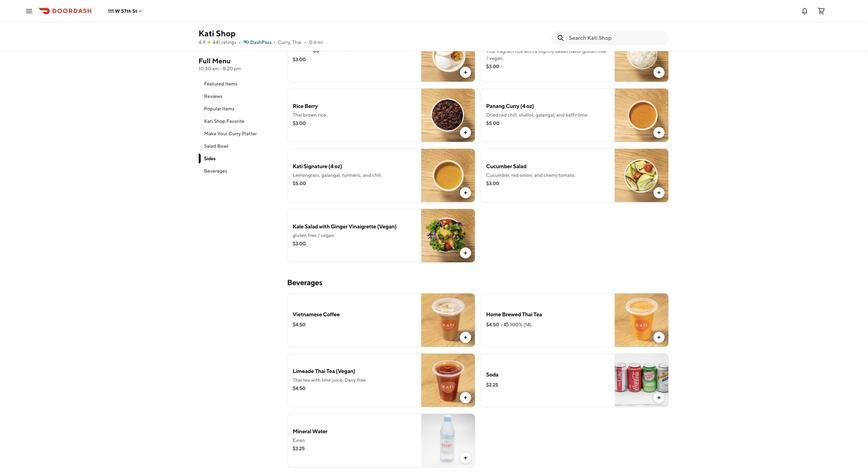 Task type: describe. For each thing, give the bounding box(es) containing it.
items for featured items
[[225, 81, 237, 87]]

panang
[[486, 103, 505, 109]]

$5.00 inside kati signature (4 oz) lemongrass, galangal, turmeric, and chili. $5.00
[[293, 181, 306, 186]]

shop for kati shop
[[216, 28, 236, 38]]

boiled
[[293, 46, 309, 53]]

100% (14)
[[510, 322, 532, 328]]

jasmine rice image
[[615, 28, 669, 82]]

bowl
[[217, 143, 228, 149]]

berry
[[305, 103, 318, 109]]

rice berry thai brown rice. $3.00
[[293, 103, 327, 126]]

beverages inside button
[[204, 168, 227, 174]]

coffee
[[323, 311, 340, 318]]

• right ratings
[[238, 39, 241, 45]]

thai fragrant rice with a slightly sweet flavor  gluten free / vegan. $3.00
[[486, 48, 607, 69]]

shop for kati shop favorite
[[214, 118, 225, 124]]

platter
[[242, 131, 257, 136]]

onion,
[[520, 172, 534, 178]]

items for popular items
[[222, 106, 235, 111]]

dashpass
[[250, 39, 272, 45]]

somtum slaw image
[[421, 0, 475, 22]]

thai inside 'thai fragrant rice with a slightly sweet flavor  gluten free / vegan. $3.00'
[[486, 48, 496, 54]]

menu
[[212, 57, 231, 65]]

$4.50 for $4.50 •
[[486, 322, 499, 328]]

shallot,
[[519, 112, 535, 118]]

vegan. inside kale salad with ginger vinaigrette (vegan) gluten free / vegan. $3.00
[[321, 233, 335, 238]]

cucumber,
[[486, 172, 511, 178]]

reviews button
[[199, 90, 279, 102]]

panang curry (4 oz) dried red chili, shallot, galangal, and kaffir lime. $5.00
[[486, 103, 589, 126]]

rice.
[[318, 112, 327, 118]]

your
[[217, 131, 228, 136]]

vegan. inside 'thai fragrant rice with a slightly sweet flavor  gluten free / vegan. $3.00'
[[489, 55, 504, 61]]

home
[[486, 311, 501, 318]]

pla
[[356, 46, 364, 53]]

sides
[[204, 156, 216, 161]]

• down home
[[501, 322, 503, 328]]

rice
[[515, 48, 523, 54]]

add item to cart image for limeade thai tea (vegan)
[[463, 395, 468, 401]]

add item to cart image for rice berry
[[463, 130, 468, 135]]

$3.00 down "boiled"
[[293, 57, 306, 62]]

reviews
[[204, 93, 222, 99]]

$3.25
[[293, 446, 305, 451]]

w
[[115, 8, 120, 14]]

num
[[343, 46, 355, 53]]

$3.00 inside cucumber salad cucumber, red onion, and cherry tomato. $3.00
[[486, 181, 499, 186]]

boiled egg with prik num pla image
[[421, 28, 475, 82]]

kale salad with ginger vinaigrette (vegan) image
[[421, 209, 475, 263]]

am
[[212, 66, 219, 71]]

$4.50 for $4.50
[[293, 322, 306, 328]]

thai up lime
[[315, 368, 325, 375]]

add item to cart image for red
[[656, 190, 662, 196]]

fragrant
[[497, 48, 514, 54]]

salad bowl
[[204, 143, 228, 149]]

popular items button
[[199, 102, 279, 115]]

cucumber
[[486, 163, 512, 170]]

111 w 57th st
[[108, 8, 137, 14]]

/ inside 'thai fragrant rice with a slightly sweet flavor  gluten free / vegan. $3.00'
[[486, 55, 488, 61]]

make your curry platter button
[[199, 127, 279, 140]]

kati for kati shop
[[199, 28, 214, 38]]

featured items button
[[199, 78, 279, 90]]

limeade
[[293, 368, 314, 375]]

rice
[[293, 103, 304, 109]]

larb mushroom image
[[615, 0, 669, 22]]

thai up (14)
[[522, 311, 533, 318]]

featured items
[[204, 81, 237, 87]]

mineral water image
[[421, 414, 475, 468]]

ginger
[[331, 223, 348, 230]]

add item to cart image for panang curry (4 oz)
[[656, 130, 662, 135]]

st
[[132, 8, 137, 14]]

evian.
[[293, 438, 306, 443]]

441 ratings •
[[213, 39, 241, 45]]

galangal, inside panang curry (4 oz) dried red chili, shallot, galangal, and kaffir lime. $5.00
[[536, 112, 556, 118]]

vinaigrette
[[349, 223, 376, 230]]

oz) for kati signature (4 oz)
[[335, 163, 342, 170]]

flavor
[[569, 48, 582, 54]]

with down mi
[[320, 46, 331, 53]]

thai left tea
[[293, 377, 302, 383]]

4.9
[[199, 39, 206, 45]]

curry inside panang curry (4 oz) dried red chili, shallot, galangal, and kaffir lime. $5.00
[[506, 103, 520, 109]]

with inside kale salad with ginger vinaigrette (vegan) gluten free / vegan. $3.00
[[319, 223, 330, 230]]

beverages button
[[199, 165, 279, 177]]

vietnamese coffee
[[293, 311, 340, 318]]

kati shop
[[199, 28, 236, 38]]

kaffir
[[566, 112, 577, 118]]

10:30
[[199, 66, 211, 71]]

cucumber salad image
[[615, 149, 669, 203]]

limeade thai tea (vegan) thai tea with lime juice, dairy free $4.50
[[293, 368, 366, 391]]

tea inside limeade thai tea (vegan) thai tea with lime juice, dairy free $4.50
[[326, 368, 335, 375]]

mi
[[318, 39, 323, 45]]

$4.50 •
[[486, 322, 503, 328]]

• left curry,
[[274, 39, 276, 45]]

$3.00 inside rice berry thai brown rice. $3.00
[[293, 120, 306, 126]]

featured
[[204, 81, 224, 87]]

full menu 10:30 am - 8:20 pm
[[199, 57, 241, 71]]

100%
[[510, 322, 523, 328]]

kati signature (4 oz) image
[[421, 149, 475, 203]]

make
[[204, 131, 216, 136]]

thai inside rice berry thai brown rice. $3.00
[[293, 112, 302, 118]]

cucumber salad cucumber, red onion, and cherry tomato. $3.00
[[486, 163, 576, 186]]

a
[[535, 48, 537, 54]]



Task type: vqa. For each thing, say whether or not it's contained in the screenshot.
Stores inside the "button"
no



Task type: locate. For each thing, give the bounding box(es) containing it.
(14)
[[524, 322, 532, 328]]

tea
[[534, 311, 542, 318], [326, 368, 335, 375]]

1 vertical spatial beverages
[[287, 278, 322, 287]]

and
[[557, 112, 565, 118], [363, 172, 371, 178], [534, 172, 543, 178]]

0 vertical spatial curry
[[506, 103, 520, 109]]

1 horizontal spatial tea
[[534, 311, 542, 318]]

popular
[[204, 106, 221, 111]]

1 vertical spatial galangal,
[[321, 172, 341, 178]]

juice,
[[332, 377, 344, 383]]

gluten down kale on the left top of page
[[293, 233, 307, 238]]

kati up make on the top
[[204, 118, 213, 124]]

1 vertical spatial salad
[[513, 163, 527, 170]]

thai down rice
[[293, 112, 302, 118]]

1 horizontal spatial free
[[357, 377, 366, 383]]

salad up onion,
[[513, 163, 527, 170]]

1 horizontal spatial curry
[[506, 103, 520, 109]]

and inside cucumber salad cucumber, red onion, and cherry tomato. $3.00
[[534, 172, 543, 178]]

$4.50 down home
[[486, 322, 499, 328]]

0 horizontal spatial (4
[[329, 163, 334, 170]]

1 vertical spatial $5.00
[[293, 181, 306, 186]]

gluten inside 'thai fragrant rice with a slightly sweet flavor  gluten free / vegan. $3.00'
[[583, 48, 597, 54]]

tea right brewed at the right bottom of page
[[534, 311, 542, 318]]

$5.00 inside panang curry (4 oz) dried red chili, shallot, galangal, and kaffir lime. $5.00
[[486, 120, 500, 126]]

0 vertical spatial vegan.
[[489, 55, 504, 61]]

pm
[[234, 66, 241, 71]]

(4 for curry
[[521, 103, 526, 109]]

with inside limeade thai tea (vegan) thai tea with lime juice, dairy free $4.50
[[311, 377, 321, 383]]

add item to cart image for ginger
[[463, 250, 468, 256]]

shop down popular items
[[214, 118, 225, 124]]

salad right kale on the left top of page
[[305, 223, 318, 230]]

$3.00 down cucumber, on the right top of the page
[[486, 181, 499, 186]]

0 vertical spatial red
[[500, 112, 507, 118]]

kati inside kati signature (4 oz) lemongrass, galangal, turmeric, and chili. $5.00
[[293, 163, 303, 170]]

make your curry platter
[[204, 131, 257, 136]]

galangal, down signature
[[321, 172, 341, 178]]

1 vertical spatial tea
[[326, 368, 335, 375]]

curry,
[[278, 39, 291, 45]]

add item to cart image for boiled egg with prik num pla
[[463, 70, 468, 75]]

$5.00 down dried
[[486, 120, 500, 126]]

2 vertical spatial free
[[357, 377, 366, 383]]

kati shop favorite
[[204, 118, 244, 124]]

2 horizontal spatial salad
[[513, 163, 527, 170]]

beverages up vietnamese at the bottom left of the page
[[287, 278, 322, 287]]

2 horizontal spatial and
[[557, 112, 565, 118]]

Item Search search field
[[569, 34, 663, 42]]

items up kati shop favorite
[[222, 106, 235, 111]]

0 horizontal spatial curry
[[229, 131, 241, 136]]

gluten inside kale salad with ginger vinaigrette (vegan) gluten free / vegan. $3.00
[[293, 233, 307, 238]]

1 vertical spatial oz)
[[335, 163, 342, 170]]

0 horizontal spatial (vegan)
[[336, 368, 355, 375]]

salad for kale salad with ginger vinaigrette (vegan)
[[305, 223, 318, 230]]

1 vertical spatial (4
[[329, 163, 334, 170]]

kati shop favorite button
[[199, 115, 279, 127]]

0 vertical spatial (4
[[521, 103, 526, 109]]

gluten right flavor
[[583, 48, 597, 54]]

(4 right signature
[[329, 163, 334, 170]]

curry right your
[[229, 131, 241, 136]]

oz) right signature
[[335, 163, 342, 170]]

with
[[320, 46, 331, 53], [524, 48, 534, 54], [319, 223, 330, 230], [311, 377, 321, 383]]

rice berry image
[[421, 88, 475, 142]]

items
[[225, 81, 237, 87], [222, 106, 235, 111]]

curry up chili,
[[506, 103, 520, 109]]

dashpass •
[[250, 39, 276, 45]]

salad inside button
[[204, 143, 216, 149]]

red left chili,
[[500, 112, 507, 118]]

oz)
[[527, 103, 534, 109], [335, 163, 342, 170]]

-
[[220, 66, 222, 71]]

and left chili.
[[363, 172, 371, 178]]

0 horizontal spatial free
[[308, 233, 317, 238]]

free inside limeade thai tea (vegan) thai tea with lime juice, dairy free $4.50
[[357, 377, 366, 383]]

0 vertical spatial gluten
[[583, 48, 597, 54]]

add item to cart image
[[656, 190, 662, 196], [463, 250, 468, 256], [463, 335, 468, 340], [656, 335, 662, 340], [463, 455, 468, 461]]

1 vertical spatial items
[[222, 106, 235, 111]]

8:20
[[223, 66, 233, 71]]

(vegan) right vinaigrette
[[377, 223, 397, 230]]

1 horizontal spatial and
[[534, 172, 543, 178]]

$3.00
[[293, 57, 306, 62], [486, 64, 499, 69], [293, 120, 306, 126], [486, 181, 499, 186], [293, 241, 306, 247]]

1 horizontal spatial galangal,
[[536, 112, 556, 118]]

(vegan) inside kale salad with ginger vinaigrette (vegan) gluten free / vegan. $3.00
[[377, 223, 397, 230]]

chili.
[[372, 172, 382, 178]]

salad for cucumber salad
[[513, 163, 527, 170]]

add item to cart image for soda
[[656, 395, 662, 401]]

kati up lemongrass,
[[293, 163, 303, 170]]

oz) inside panang curry (4 oz) dried red chili, shallot, galangal, and kaffir lime. $5.00
[[527, 103, 534, 109]]

0 vertical spatial oz)
[[527, 103, 534, 109]]

lime
[[322, 377, 331, 383]]

0 vertical spatial $5.00
[[486, 120, 500, 126]]

0 vertical spatial kati
[[199, 28, 214, 38]]

with left ginger
[[319, 223, 330, 230]]

$4.50 down tea
[[293, 386, 306, 391]]

• left 0.6
[[304, 39, 306, 45]]

1 vertical spatial red
[[512, 172, 519, 178]]

1 vertical spatial (vegan)
[[336, 368, 355, 375]]

1 vertical spatial gluten
[[293, 233, 307, 238]]

0 vertical spatial galangal,
[[536, 112, 556, 118]]

441
[[213, 39, 220, 45]]

free inside 'thai fragrant rice with a slightly sweet flavor  gluten free / vegan. $3.00'
[[598, 48, 607, 54]]

•
[[238, 39, 241, 45], [274, 39, 276, 45], [304, 39, 306, 45], [501, 322, 503, 328]]

(vegan) inside limeade thai tea (vegan) thai tea with lime juice, dairy free $4.50
[[336, 368, 355, 375]]

kati up 4.9
[[199, 28, 214, 38]]

0 horizontal spatial $5.00
[[293, 181, 306, 186]]

(4 inside panang curry (4 oz) dried red chili, shallot, galangal, and kaffir lime. $5.00
[[521, 103, 526, 109]]

tea
[[303, 377, 310, 383]]

0 horizontal spatial galangal,
[[321, 172, 341, 178]]

ratings
[[221, 39, 236, 45]]

1 horizontal spatial vegan.
[[489, 55, 504, 61]]

$3.00 inside 'thai fragrant rice with a slightly sweet flavor  gluten free / vegan. $3.00'
[[486, 64, 499, 69]]

red inside cucumber salad cucumber, red onion, and cherry tomato. $3.00
[[512, 172, 519, 178]]

items up "reviews" button
[[225, 81, 237, 87]]

curry, thai • 0.6 mi
[[278, 39, 323, 45]]

(vegan) up the dairy on the left of the page
[[336, 368, 355, 375]]

mineral
[[293, 428, 311, 435]]

$3.00 down brown
[[293, 120, 306, 126]]

red inside panang curry (4 oz) dried red chili, shallot, galangal, and kaffir lime. $5.00
[[500, 112, 507, 118]]

kati
[[199, 28, 214, 38], [204, 118, 213, 124], [293, 163, 303, 170]]

beverages
[[204, 168, 227, 174], [287, 278, 322, 287]]

0 horizontal spatial salad
[[204, 143, 216, 149]]

kati signature (4 oz) lemongrass, galangal, turmeric, and chili. $5.00
[[293, 163, 382, 186]]

limeade thai tea (vegan) image
[[421, 354, 475, 408]]

with left a
[[524, 48, 534, 54]]

salad inside cucumber salad cucumber, red onion, and cherry tomato. $3.00
[[513, 163, 527, 170]]

1 horizontal spatial red
[[512, 172, 519, 178]]

with right tea
[[311, 377, 321, 383]]

kati inside button
[[204, 118, 213, 124]]

add item to cart image for $3.25
[[463, 455, 468, 461]]

kale
[[293, 223, 304, 230]]

0 horizontal spatial gluten
[[293, 233, 307, 238]]

1 horizontal spatial (4
[[521, 103, 526, 109]]

galangal,
[[536, 112, 556, 118], [321, 172, 341, 178]]

111
[[108, 8, 114, 14]]

salad
[[204, 143, 216, 149], [513, 163, 527, 170], [305, 223, 318, 230]]

dried
[[486, 112, 499, 118]]

$5.00
[[486, 120, 500, 126], [293, 181, 306, 186]]

turmeric,
[[342, 172, 362, 178]]

0 horizontal spatial and
[[363, 172, 371, 178]]

$3.00 down kale on the left top of page
[[293, 241, 306, 247]]

0 vertical spatial shop
[[216, 28, 236, 38]]

brewed
[[502, 311, 521, 318]]

soda
[[486, 372, 499, 378]]

prik
[[332, 46, 342, 53]]

red
[[500, 112, 507, 118], [512, 172, 519, 178]]

1 horizontal spatial gluten
[[583, 48, 597, 54]]

(4
[[521, 103, 526, 109], [329, 163, 334, 170]]

chili,
[[508, 112, 518, 118]]

vietnamese coffee image
[[421, 293, 475, 347]]

sweet
[[555, 48, 568, 54]]

and left 'kaffir'
[[557, 112, 565, 118]]

/
[[486, 55, 488, 61], [318, 233, 320, 238]]

home brewed thai tea image
[[615, 293, 669, 347]]

0 horizontal spatial red
[[500, 112, 507, 118]]

2 horizontal spatial free
[[598, 48, 607, 54]]

(4 inside kati signature (4 oz) lemongrass, galangal, turmeric, and chili. $5.00
[[329, 163, 334, 170]]

kati for kati shop favorite
[[204, 118, 213, 124]]

kale salad with ginger vinaigrette (vegan) gluten free / vegan. $3.00
[[293, 223, 397, 247]]

$4.50 down vietnamese at the bottom left of the page
[[293, 322, 306, 328]]

shop
[[216, 28, 236, 38], [214, 118, 225, 124]]

add item to cart image
[[463, 70, 468, 75], [656, 70, 662, 75], [463, 130, 468, 135], [656, 130, 662, 135], [463, 190, 468, 196], [463, 395, 468, 401], [656, 395, 662, 401]]

dairy
[[345, 377, 356, 383]]

shop up 441 ratings •
[[216, 28, 236, 38]]

0 vertical spatial salad
[[204, 143, 216, 149]]

vegan. down fragrant
[[489, 55, 504, 61]]

0 horizontal spatial oz)
[[335, 163, 342, 170]]

salad bowl button
[[199, 140, 279, 152]]

notification bell image
[[801, 7, 809, 15]]

1 horizontal spatial (vegan)
[[377, 223, 397, 230]]

0 horizontal spatial vegan.
[[321, 233, 335, 238]]

$4.50 inside limeade thai tea (vegan) thai tea with lime juice, dairy free $4.50
[[293, 386, 306, 391]]

open menu image
[[25, 7, 33, 15]]

$3.00 inside kale salad with ginger vinaigrette (vegan) gluten free / vegan. $3.00
[[293, 241, 306, 247]]

thai up "boiled"
[[292, 39, 302, 45]]

57th
[[121, 8, 131, 14]]

1 horizontal spatial salad
[[305, 223, 318, 230]]

1 horizontal spatial $5.00
[[486, 120, 500, 126]]

popular items
[[204, 106, 235, 111]]

thai left fragrant
[[486, 48, 496, 54]]

0 horizontal spatial tea
[[326, 368, 335, 375]]

favorite
[[226, 118, 244, 124]]

(4 for signature
[[329, 163, 334, 170]]

111 w 57th st button
[[108, 8, 143, 14]]

$5.00 down lemongrass,
[[293, 181, 306, 186]]

salad inside kale salad with ginger vinaigrette (vegan) gluten free / vegan. $3.00
[[305, 223, 318, 230]]

egg
[[310, 46, 319, 53]]

thai
[[292, 39, 302, 45], [486, 48, 496, 54], [293, 112, 302, 118], [522, 311, 533, 318], [315, 368, 325, 375], [293, 377, 302, 383]]

1 vertical spatial shop
[[214, 118, 225, 124]]

0 horizontal spatial /
[[318, 233, 320, 238]]

0 vertical spatial tea
[[534, 311, 542, 318]]

vegan. down ginger
[[321, 233, 335, 238]]

/ inside kale salad with ginger vinaigrette (vegan) gluten free / vegan. $3.00
[[318, 233, 320, 238]]

1 vertical spatial curry
[[229, 131, 241, 136]]

2 vertical spatial salad
[[305, 223, 318, 230]]

beverages down sides
[[204, 168, 227, 174]]

0 vertical spatial free
[[598, 48, 607, 54]]

brown
[[303, 112, 317, 118]]

shop inside button
[[214, 118, 225, 124]]

galangal, inside kati signature (4 oz) lemongrass, galangal, turmeric, and chili. $5.00
[[321, 172, 341, 178]]

1 horizontal spatial beverages
[[287, 278, 322, 287]]

0 vertical spatial (vegan)
[[377, 223, 397, 230]]

1 horizontal spatial oz)
[[527, 103, 534, 109]]

1 horizontal spatial /
[[486, 55, 488, 61]]

tomato.
[[559, 172, 576, 178]]

lime.
[[578, 112, 589, 118]]

1 vertical spatial vegan.
[[321, 233, 335, 238]]

$3.00 down fragrant
[[486, 64, 499, 69]]

2 vertical spatial kati
[[293, 163, 303, 170]]

salad down make on the top
[[204, 143, 216, 149]]

cherry
[[544, 172, 558, 178]]

oz) up the shallot,
[[527, 103, 534, 109]]

and right onion,
[[534, 172, 543, 178]]

panang curry (4 oz) image
[[615, 88, 669, 142]]

(4 up the shallot,
[[521, 103, 526, 109]]

1 vertical spatial kati
[[204, 118, 213, 124]]

oz) for panang curry (4 oz)
[[527, 103, 534, 109]]

0 vertical spatial /
[[486, 55, 488, 61]]

1 vertical spatial free
[[308, 233, 317, 238]]

0 horizontal spatial beverages
[[204, 168, 227, 174]]

vegan.
[[489, 55, 504, 61], [321, 233, 335, 238]]

red left onion,
[[512, 172, 519, 178]]

vietnamese
[[293, 311, 322, 318]]

tea up lime
[[326, 368, 335, 375]]

free
[[598, 48, 607, 54], [308, 233, 317, 238], [357, 377, 366, 383]]

water
[[312, 428, 328, 435]]

full
[[199, 57, 211, 65]]

and inside panang curry (4 oz) dried red chili, shallot, galangal, and kaffir lime. $5.00
[[557, 112, 565, 118]]

add item to cart image for kati signature (4 oz)
[[463, 190, 468, 196]]

0 vertical spatial items
[[225, 81, 237, 87]]

free inside kale salad with ginger vinaigrette (vegan) gluten free / vegan. $3.00
[[308, 233, 317, 238]]

lemongrass,
[[293, 172, 321, 178]]

oz) inside kati signature (4 oz) lemongrass, galangal, turmeric, and chili. $5.00
[[335, 163, 342, 170]]

and inside kati signature (4 oz) lemongrass, galangal, turmeric, and chili. $5.00
[[363, 172, 371, 178]]

slightly
[[538, 48, 554, 54]]

galangal, right the shallot,
[[536, 112, 556, 118]]

signature
[[304, 163, 328, 170]]

1 vertical spatial /
[[318, 233, 320, 238]]

with inside 'thai fragrant rice with a slightly sweet flavor  gluten free / vegan. $3.00'
[[524, 48, 534, 54]]

0.6
[[309, 39, 317, 45]]

0 items, open order cart image
[[817, 7, 826, 15]]

soda image
[[615, 354, 669, 408]]

0 vertical spatial beverages
[[204, 168, 227, 174]]

boiled egg with prik num pla
[[293, 46, 364, 53]]

curry inside make your curry platter button
[[229, 131, 241, 136]]



